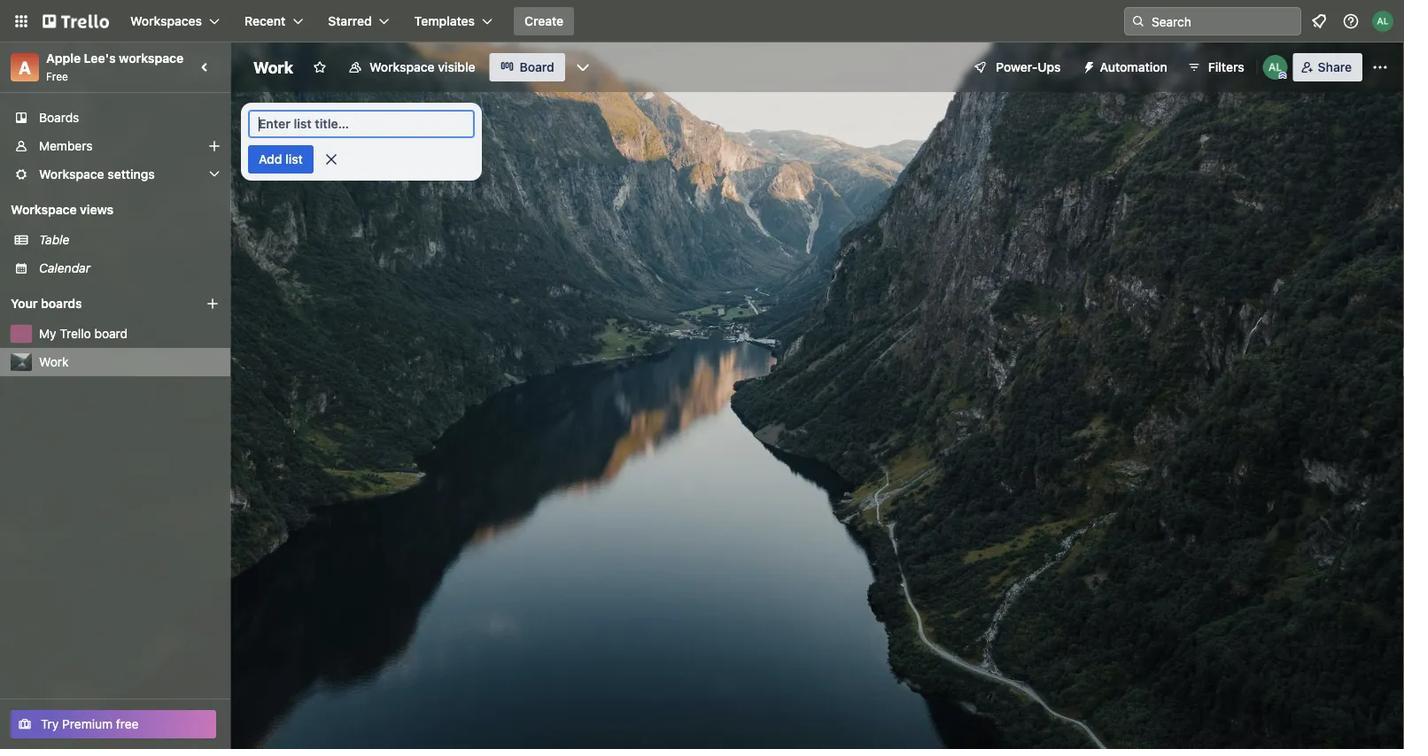Task type: locate. For each thing, give the bounding box(es) containing it.
my trello board
[[39, 327, 128, 341]]

sm image
[[1076, 53, 1101, 78]]

lee's
[[84, 51, 116, 66]]

this member is an admin of this board. image
[[1280, 72, 1288, 80]]

work link
[[39, 354, 220, 371]]

add list button
[[248, 145, 314, 174]]

recent button
[[234, 7, 314, 35]]

add board image
[[206, 297, 220, 311]]

work down recent dropdown button on the left of page
[[254, 58, 293, 77]]

1 vertical spatial work
[[39, 355, 69, 370]]

apple lee (applelee29) image right "filters"
[[1264, 55, 1289, 80]]

try
[[41, 718, 59, 732]]

2 vertical spatial workspace
[[11, 203, 77, 217]]

workspace inside button
[[370, 60, 435, 74]]

0 notifications image
[[1309, 11, 1331, 32]]

calendar link
[[39, 260, 220, 277]]

cancel list editing image
[[322, 151, 340, 168]]

try premium free button
[[11, 711, 216, 739]]

try premium free
[[41, 718, 139, 732]]

create button
[[514, 7, 575, 35]]

Board name text field
[[245, 53, 302, 82]]

workspace left visible
[[370, 60, 435, 74]]

0 vertical spatial workspace
[[370, 60, 435, 74]]

settings
[[108, 167, 155, 182]]

1 vertical spatial workspace
[[39, 167, 104, 182]]

table
[[39, 233, 70, 247]]

workspace
[[119, 51, 184, 66]]

0 horizontal spatial work
[[39, 355, 69, 370]]

boards link
[[0, 104, 230, 132]]

automation
[[1101, 60, 1168, 74]]

share button
[[1294, 53, 1363, 82]]

starred button
[[318, 7, 400, 35]]

apple lee's workspace free
[[46, 51, 184, 82]]

add list
[[259, 152, 303, 167]]

boards
[[39, 110, 79, 125]]

board
[[94, 327, 128, 341]]

my
[[39, 327, 56, 341]]

list
[[286, 152, 303, 167]]

apple lee (applelee29) image
[[1373, 11, 1394, 32], [1264, 55, 1289, 80]]

Enter list title… text field
[[248, 110, 475, 138]]

0 vertical spatial work
[[254, 58, 293, 77]]

workspace navigation collapse icon image
[[193, 55, 218, 80]]

workspaces
[[130, 14, 202, 28]]

workspace visible
[[370, 60, 476, 74]]

power-ups button
[[961, 53, 1072, 82]]

1 vertical spatial apple lee (applelee29) image
[[1264, 55, 1289, 80]]

work
[[254, 58, 293, 77], [39, 355, 69, 370]]

workspace up table
[[11, 203, 77, 217]]

workspace settings
[[39, 167, 155, 182]]

Search field
[[1146, 8, 1301, 35]]

filters
[[1209, 60, 1245, 74]]

star or unstar board image
[[313, 60, 327, 74]]

a
[[19, 57, 31, 78]]

my trello board link
[[39, 325, 220, 343]]

premium
[[62, 718, 113, 732]]

back to home image
[[43, 7, 109, 35]]

workspace
[[370, 60, 435, 74], [39, 167, 104, 182], [11, 203, 77, 217]]

show menu image
[[1372, 59, 1390, 76]]

apple
[[46, 51, 81, 66]]

workspaces button
[[120, 7, 231, 35]]

members link
[[0, 132, 230, 160]]

1 horizontal spatial apple lee (applelee29) image
[[1373, 11, 1394, 32]]

1 horizontal spatial work
[[254, 58, 293, 77]]

work down my
[[39, 355, 69, 370]]

trello
[[60, 327, 91, 341]]

create
[[525, 14, 564, 28]]

power-ups
[[997, 60, 1062, 74]]

apple lee (applelee29) image right open information menu image
[[1373, 11, 1394, 32]]

workspace down members
[[39, 167, 104, 182]]

workspace inside popup button
[[39, 167, 104, 182]]



Task type: describe. For each thing, give the bounding box(es) containing it.
0 vertical spatial apple lee (applelee29) image
[[1373, 11, 1394, 32]]

workspace for workspace views
[[11, 203, 77, 217]]

visible
[[438, 60, 476, 74]]

starred
[[328, 14, 372, 28]]

your boards
[[11, 297, 82, 311]]

apple lee's workspace link
[[46, 51, 184, 66]]

automation button
[[1076, 53, 1179, 82]]

add
[[259, 152, 282, 167]]

power-
[[997, 60, 1038, 74]]

board
[[520, 60, 555, 74]]

customize views image
[[574, 59, 592, 76]]

search image
[[1132, 14, 1146, 28]]

your
[[11, 297, 38, 311]]

share
[[1319, 60, 1353, 74]]

templates
[[415, 14, 475, 28]]

work inside text box
[[254, 58, 293, 77]]

boards
[[41, 297, 82, 311]]

workspace visible button
[[338, 53, 486, 82]]

workspace for workspace settings
[[39, 167, 104, 182]]

a link
[[11, 53, 39, 82]]

open information menu image
[[1343, 12, 1361, 30]]

views
[[80, 203, 114, 217]]

free
[[46, 70, 68, 82]]

free
[[116, 718, 139, 732]]

workspace views
[[11, 203, 114, 217]]

board link
[[490, 53, 565, 82]]

ups
[[1038, 60, 1062, 74]]

workspace settings button
[[0, 160, 230, 189]]

recent
[[245, 14, 286, 28]]

members
[[39, 139, 93, 153]]

primary element
[[0, 0, 1405, 43]]

your boards with 2 items element
[[11, 293, 179, 315]]

calendar
[[39, 261, 90, 276]]

workspace for workspace visible
[[370, 60, 435, 74]]

filters button
[[1182, 53, 1250, 82]]

templates button
[[404, 7, 504, 35]]

0 horizontal spatial apple lee (applelee29) image
[[1264, 55, 1289, 80]]

table link
[[39, 231, 220, 249]]



Task type: vqa. For each thing, say whether or not it's contained in the screenshot.
Engineering Icon
no



